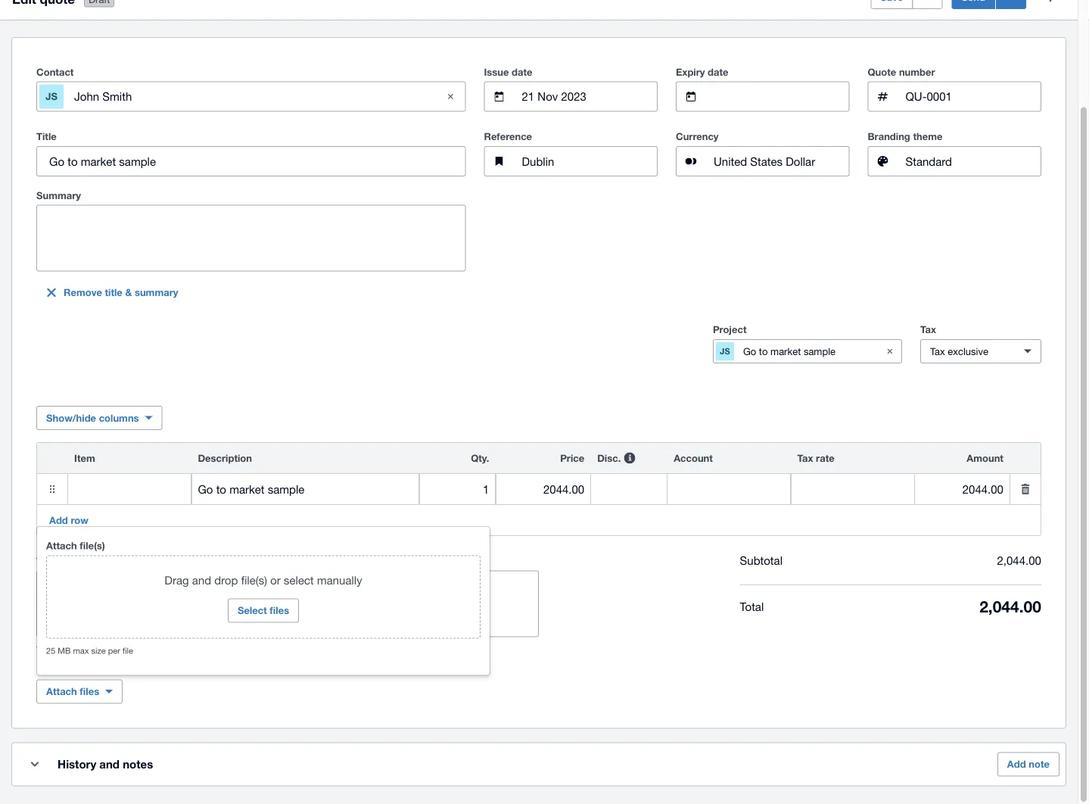Task type: locate. For each thing, give the bounding box(es) containing it.
tax left rate
[[798, 452, 814, 464]]

attach inside drag and drop file(s) or select manually group
[[46, 540, 77, 552]]

attach up terms
[[46, 540, 77, 552]]

tax for tax rate
[[798, 452, 814, 464]]

2 vertical spatial and
[[99, 758, 120, 772]]

add inside button
[[1008, 759, 1027, 771]]

attach inside attach files popup button
[[46, 686, 77, 698]]

1 date from the left
[[512, 66, 533, 78]]

1 horizontal spatial file(s)
[[241, 574, 267, 587]]

and for history
[[99, 758, 120, 772]]

row
[[71, 515, 88, 526]]

file
[[123, 646, 133, 656]]

1 vertical spatial file(s)
[[241, 574, 267, 587]]

attach file(s)
[[46, 540, 105, 552]]

date right expiry
[[708, 66, 729, 78]]

0 vertical spatial and
[[192, 574, 211, 587]]

0 vertical spatial attach
[[46, 540, 77, 552]]

0 vertical spatial 2,044.00
[[998, 554, 1042, 567]]

issue
[[484, 66, 509, 78]]

0 horizontal spatial js
[[46, 91, 57, 103]]

files inside button
[[270, 605, 289, 617]]

0 horizontal spatial add
[[49, 515, 68, 526]]

tax exclusive
[[931, 346, 989, 357]]

Currency field
[[713, 147, 849, 176]]

0 horizontal spatial files
[[80, 686, 99, 698]]

theme left in
[[196, 645, 219, 655]]

remove row image
[[1011, 474, 1041, 505]]

date right issue
[[512, 66, 533, 78]]

reuse
[[77, 645, 98, 655]]

drop
[[215, 574, 238, 587]]

1 vertical spatial 2,044.00
[[980, 597, 1042, 616]]

remove
[[64, 287, 102, 299]]

Disc. field
[[592, 474, 667, 505]]

1 horizontal spatial add
[[1008, 759, 1027, 771]]

files down 25 mb max size per file
[[80, 686, 99, 698]]

show/hide columns
[[46, 412, 139, 424]]

total
[[740, 600, 764, 613]]

and left drop
[[192, 574, 211, 587]]

&
[[125, 287, 132, 299]]

terms,
[[100, 645, 123, 655]]

0 vertical spatial files
[[270, 605, 289, 617]]

tax
[[921, 324, 937, 336], [931, 346, 946, 357], [798, 452, 814, 464]]

theme right branding at the right top of the page
[[914, 131, 943, 143]]

to
[[36, 645, 45, 655]]

price
[[561, 452, 585, 464]]

add row
[[49, 515, 88, 526]]

0 vertical spatial js
[[46, 91, 57, 103]]

tax left "exclusive"
[[931, 346, 946, 357]]

theme
[[914, 131, 943, 143], [196, 645, 219, 655]]

add left row at the left of page
[[49, 515, 68, 526]]

file(s) left or
[[241, 574, 267, 587]]

overflow menu image
[[1036, 0, 1066, 12]]

tax inside popup button
[[931, 346, 946, 357]]

add left note
[[1008, 759, 1027, 771]]

js for project
[[720, 347, 730, 357]]

Issue date field
[[521, 83, 657, 111]]

2 horizontal spatial and
[[192, 574, 211, 587]]

Account field
[[668, 474, 791, 505]]

remove title & summary button
[[36, 281, 187, 305]]

1 vertical spatial and
[[61, 645, 75, 655]]

attach for attach files
[[46, 686, 77, 698]]

amount
[[967, 452, 1004, 464]]

summary
[[36, 190, 81, 201]]

Contact field
[[73, 83, 430, 111]]

date
[[512, 66, 533, 78], [708, 66, 729, 78]]

files
[[270, 605, 289, 617], [80, 686, 99, 698]]

Title field
[[37, 147, 465, 176]]

title
[[36, 131, 57, 143]]

tax for tax exclusive
[[931, 346, 946, 357]]

js for contact
[[46, 91, 57, 103]]

Item field
[[68, 474, 191, 505]]

0 horizontal spatial date
[[512, 66, 533, 78]]

tax inside line items element
[[798, 452, 814, 464]]

add for add row
[[49, 515, 68, 526]]

files for attach files
[[80, 686, 99, 698]]

1 vertical spatial tax
[[931, 346, 946, 357]]

show/hide
[[46, 412, 96, 424]]

exclusive
[[948, 346, 989, 357]]

or
[[270, 574, 281, 587]]

0 vertical spatial file(s)
[[80, 540, 105, 552]]

and right set on the bottom left
[[61, 645, 75, 655]]

issue date
[[484, 66, 533, 78]]

contact
[[36, 66, 74, 78]]

1 attach from the top
[[46, 540, 77, 552]]

1 horizontal spatial date
[[708, 66, 729, 78]]

0 vertical spatial theme
[[914, 131, 943, 143]]

your
[[142, 645, 158, 655]]

max
[[73, 646, 89, 656]]

2,044.00
[[998, 554, 1042, 567], [980, 597, 1042, 616]]

1 horizontal spatial files
[[270, 605, 289, 617]]

attach
[[46, 540, 77, 552], [46, 686, 77, 698]]

Qty. field
[[420, 474, 495, 505]]

notes
[[123, 758, 153, 772]]

0 horizontal spatial theme
[[196, 645, 219, 655]]

to set and reuse terms, edit your branding theme in
[[36, 645, 230, 655]]

tax up tax exclusive
[[921, 324, 937, 336]]

add for add note
[[1008, 759, 1027, 771]]

attach down mb
[[46, 686, 77, 698]]

and
[[192, 574, 211, 587], [61, 645, 75, 655], [99, 758, 120, 772]]

per
[[108, 646, 120, 656]]

remove title & summary
[[64, 287, 178, 299]]

2 date from the left
[[708, 66, 729, 78]]

history and notes
[[58, 758, 153, 772]]

1 vertical spatial attach
[[46, 686, 77, 698]]

and left notes
[[99, 758, 120, 772]]

attach for attach file(s)
[[46, 540, 77, 552]]

1 vertical spatial js
[[720, 347, 730, 357]]

expiry date
[[676, 66, 729, 78]]

add inside button
[[49, 515, 68, 526]]

1 horizontal spatial and
[[99, 758, 120, 772]]

Terms text field
[[37, 572, 538, 637]]

1 horizontal spatial theme
[[914, 131, 943, 143]]

note
[[1029, 759, 1050, 771]]

1 vertical spatial files
[[80, 686, 99, 698]]

2 attach from the top
[[46, 686, 77, 698]]

item
[[74, 452, 95, 464]]

select
[[238, 605, 267, 617]]

add
[[49, 515, 68, 526], [1008, 759, 1027, 771]]

file(s)
[[80, 540, 105, 552], [241, 574, 267, 587]]

0 vertical spatial tax
[[921, 324, 937, 336]]

add note
[[1008, 759, 1050, 771]]

js
[[46, 91, 57, 103], [720, 347, 730, 357]]

1 vertical spatial add
[[1008, 759, 1027, 771]]

file(s) down row at the left of page
[[80, 540, 105, 552]]

Reference text field
[[521, 147, 657, 176]]

1 vertical spatial theme
[[196, 645, 219, 655]]

and inside group
[[192, 574, 211, 587]]

files right select
[[270, 605, 289, 617]]

0 vertical spatial add
[[49, 515, 68, 526]]

edit
[[126, 645, 140, 655]]

Price field
[[496, 474, 591, 505]]

js down project
[[720, 347, 730, 357]]

attach files button
[[36, 680, 123, 704]]

25 mb max size per file
[[46, 646, 133, 656]]

js down contact
[[46, 91, 57, 103]]

drag
[[165, 574, 189, 587]]

25
[[46, 646, 55, 656]]

1 horizontal spatial js
[[720, 347, 730, 357]]

reference
[[484, 131, 532, 143]]

files inside popup button
[[80, 686, 99, 698]]

summary
[[135, 287, 178, 299]]

2 vertical spatial tax
[[798, 452, 814, 464]]



Task type: describe. For each thing, give the bounding box(es) containing it.
Branding theme field
[[905, 147, 1041, 176]]

add row button
[[40, 508, 98, 533]]

terms
[[36, 555, 65, 567]]

Project field
[[742, 339, 874, 365]]

disc.
[[598, 452, 621, 464]]

select files button
[[228, 599, 299, 623]]

currency
[[676, 131, 719, 143]]

Description text field
[[192, 474, 419, 505]]

history
[[58, 758, 96, 772]]

branding theme
[[868, 131, 943, 143]]

0 horizontal spatial file(s)
[[80, 540, 105, 552]]

quote number
[[868, 66, 936, 78]]

Summary text field
[[37, 206, 465, 271]]

drag and drop file(s) or select manually
[[165, 574, 362, 587]]

in
[[222, 645, 228, 655]]

toggle image
[[31, 762, 39, 767]]

Expiry date field
[[713, 83, 849, 111]]

expiry
[[676, 66, 705, 78]]

2,044.00 for subtotal
[[998, 554, 1042, 567]]

qty.
[[471, 452, 489, 464]]

Tax rate field
[[792, 474, 915, 505]]

tax rate
[[798, 452, 835, 464]]

Quote number text field
[[905, 83, 1041, 111]]

rate
[[816, 452, 835, 464]]

select
[[284, 574, 314, 587]]

Amount field
[[915, 474, 1010, 505]]

drag and drop file(s) or select manually group
[[37, 527, 490, 675]]

quote
[[868, 66, 897, 78]]

set
[[47, 645, 59, 655]]

date for expiry date
[[708, 66, 729, 78]]

toggle button
[[20, 750, 50, 780]]

project
[[713, 324, 747, 336]]

add note button
[[998, 753, 1060, 777]]

line items element
[[36, 443, 1042, 537]]

clear image
[[875, 337, 906, 367]]

size
[[91, 646, 106, 656]]

columns
[[99, 412, 139, 424]]

attach files
[[46, 686, 99, 698]]

branding
[[868, 131, 911, 143]]

show/hide columns button
[[36, 406, 162, 430]]

drag handle image
[[37, 474, 67, 505]]

select files
[[238, 605, 289, 617]]

manually
[[317, 574, 362, 587]]

account
[[674, 452, 713, 464]]

and for drag
[[192, 574, 211, 587]]

branding
[[161, 645, 194, 655]]

files for select files
[[270, 605, 289, 617]]

date for issue date
[[512, 66, 533, 78]]

tax exclusive button
[[921, 340, 1042, 364]]

subtotal
[[740, 554, 783, 567]]

2,044.00 for total
[[980, 597, 1042, 616]]

tax for tax
[[921, 324, 937, 336]]

0 horizontal spatial and
[[61, 645, 75, 655]]

number
[[900, 66, 936, 78]]

description
[[198, 452, 252, 464]]

mb
[[58, 646, 71, 656]]

title
[[105, 287, 123, 299]]



Task type: vqa. For each thing, say whether or not it's contained in the screenshot.
PRODUCTS AND SERVICES in the top of the page
no



